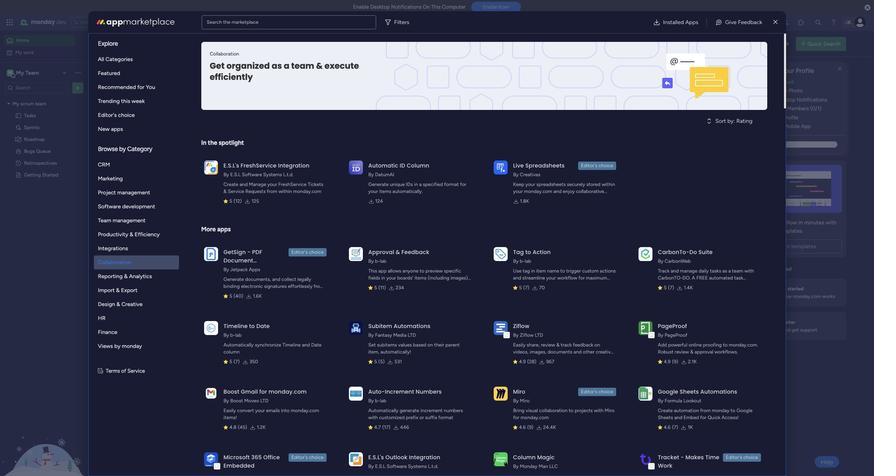 Task type: locate. For each thing, give the bounding box(es) containing it.
review up images,
[[541, 342, 556, 348]]

(7) down carbonto-
[[668, 285, 675, 291]]

monday dev > my team > my scrum team up live
[[442, 153, 533, 159]]

b- down auto-
[[375, 398, 380, 404]]

editor's up projects at the bottom of the page
[[581, 389, 598, 395]]

1 vertical spatial by
[[114, 343, 121, 349]]

1 vertical spatial l.t.d.
[[428, 464, 439, 470]]

e.s.l's inside "e.s.l's freshservice integration by e.s.l software systems l.t.d."
[[224, 162, 239, 170]]

learn for getting
[[770, 294, 782, 300]]

feedback inside button
[[738, 19, 763, 25]]

0 horizontal spatial create
[[224, 182, 238, 187]]

and inside easily share, review & track feedback on videos, images, documents and other creative assets.
[[574, 349, 582, 355]]

getsign
[[224, 248, 246, 256]]

by right views
[[114, 343, 121, 349]]

column up monday at the bottom
[[513, 454, 536, 462]]

monday.com inside bring visual collaboration to projects with miro for monday.com
[[521, 415, 549, 421]]

e.s.l down the outlook in the left bottom of the page
[[375, 464, 386, 470]]

your
[[159, 44, 171, 50], [268, 182, 277, 187], [526, 182, 536, 187], [369, 189, 378, 194], [513, 189, 523, 194], [762, 219, 773, 226], [197, 250, 208, 257], [387, 275, 396, 281], [547, 275, 556, 281], [224, 290, 233, 296], [255, 408, 265, 414]]

collaboration down inbox
[[210, 51, 239, 57]]

0 vertical spatial lottie animation element
[[544, 31, 741, 57]]

1 vertical spatial retrospectives
[[24, 160, 57, 166]]

1 > from the left
[[174, 153, 177, 159]]

stored
[[587, 182, 601, 187]]

automatically
[[224, 342, 254, 348], [369, 408, 399, 414]]

crm up marketing on the top left
[[98, 161, 110, 168]]

1 horizontal spatial generate
[[369, 182, 389, 187]]

monday.com up into
[[269, 388, 307, 396]]

gmail
[[241, 388, 258, 396]]

0 horizontal spatial generate
[[224, 277, 244, 282]]

0 horizontal spatial monday dev > my team > my scrum team
[[146, 153, 237, 159]]

0 vertical spatial e.s.l's
[[224, 162, 239, 170]]

by inside pageproof by pageproof
[[658, 332, 664, 338]]

to left projects at the bottom of the page
[[569, 408, 574, 414]]

3 circle o image from the top
[[752, 106, 757, 111]]

2 4.9 from the left
[[664, 359, 671, 365]]

feedback up anyone
[[402, 248, 430, 256]]

circle o image inside enable desktop notifications "link"
[[752, 97, 757, 103]]

create
[[224, 182, 238, 187], [658, 408, 673, 414]]

1 vertical spatial apps
[[217, 226, 231, 233]]

1 horizontal spatial as
[[723, 268, 728, 274]]

1 vertical spatial getting
[[770, 286, 787, 292]]

to up the access!
[[731, 408, 736, 414]]

2 vertical spatial learn
[[770, 327, 782, 333]]

get left inspired
[[762, 266, 771, 272]]

tag
[[523, 268, 530, 274]]

0 vertical spatial explore
[[98, 40, 118, 47]]

choice for getsign
[[309, 249, 324, 255]]

1 vertical spatial items
[[415, 275, 427, 281]]

(7) for timeline
[[234, 359, 240, 365]]

b- down tag
[[520, 258, 525, 264]]

select product image
[[6, 19, 13, 26]]

software for outlook
[[387, 464, 407, 470]]

to right name
[[561, 268, 565, 274]]

(7) for tag
[[524, 285, 530, 291]]

circle o image
[[752, 88, 757, 94], [752, 97, 757, 103], [752, 106, 757, 111], [752, 115, 757, 120]]

editor's down "trending"
[[98, 112, 117, 118]]

1 vertical spatial generate
[[224, 277, 244, 282]]

monday.com down 'visual'
[[521, 415, 549, 421]]

e.s.l inside e.s.l's outlook integration by e.s.l software systems l.t.d.
[[375, 464, 386, 470]]

from for automatic
[[267, 189, 277, 194]]

enable for enable desktop notifications
[[759, 97, 775, 103]]

option
[[0, 97, 89, 99]]

& left export
[[116, 287, 120, 294]]

this right on
[[431, 4, 441, 10]]

with inside track and manage daily tasks as a team with carbonto-do. a free automated task management system.
[[745, 268, 754, 274]]

your up 124
[[369, 189, 378, 194]]

0 vertical spatial date
[[256, 322, 270, 330]]

a inside collaboration get organized as a team & execute efficiently
[[284, 60, 289, 72]]

and
[[225, 44, 234, 50], [240, 182, 248, 187], [554, 189, 562, 194], [239, 250, 249, 257], [257, 265, 268, 273], [671, 268, 679, 274], [513, 275, 521, 281], [272, 277, 280, 282], [369, 282, 377, 288], [783, 327, 791, 333], [302, 342, 310, 348], [574, 349, 582, 355], [675, 415, 683, 421]]

1 horizontal spatial 4.9
[[664, 359, 671, 365]]

for right 'embed'
[[701, 415, 707, 421]]

desktop for enable desktop notifications on this computer
[[370, 4, 390, 10]]

e.s.l for freshservice
[[230, 172, 241, 178]]

1 horizontal spatial 4.6
[[664, 425, 671, 430]]

miro inside bring visual collaboration to projects with miro for monday.com
[[605, 408, 615, 414]]

& inside easily share, review & track feedback on videos, images, documents and other creative assets.
[[557, 342, 560, 348]]

crm right sales on the left of the page
[[204, 318, 215, 325]]

lab for timeline
[[235, 332, 242, 338]]

0 vertical spatial notifications
[[391, 4, 422, 10]]

how
[[783, 294, 792, 300]]

templates image image
[[748, 165, 840, 213]]

complete up install
[[759, 114, 783, 121]]

1 horizontal spatial apps
[[686, 19, 699, 25]]

boost
[[746, 219, 761, 226], [224, 388, 240, 396], [230, 398, 243, 404]]

google up formula
[[658, 388, 679, 396]]

monday.com inside the "getting started learn how monday.com works"
[[793, 294, 822, 300]]

e.s.l up 5 (12)
[[230, 172, 241, 178]]

&
[[316, 60, 323, 72], [224, 189, 227, 194], [130, 231, 133, 238], [396, 248, 400, 256], [757, 266, 761, 272], [124, 273, 128, 280], [116, 287, 120, 294], [116, 301, 120, 308], [557, 342, 560, 348], [691, 349, 694, 355]]

to up workflows.
[[723, 342, 728, 348]]

1 vertical spatial google
[[737, 408, 753, 414]]

monday dev > my team > my scrum team
[[146, 153, 237, 159], [344, 153, 435, 159], [442, 153, 533, 159]]

integration for outlook
[[409, 454, 441, 462]]

l.t.d. inside "e.s.l's freshservice integration by e.s.l software systems l.t.d."
[[283, 172, 294, 178]]

0 horizontal spatial quick
[[708, 415, 721, 421]]

0 vertical spatial miro
[[513, 388, 526, 396]]

to right anyone
[[420, 268, 425, 274]]

0 vertical spatial software
[[242, 172, 262, 178]]

b- for auto-
[[375, 398, 380, 404]]

apps right more
[[217, 226, 231, 233]]

dev
[[56, 18, 67, 26], [165, 153, 173, 159], [362, 153, 371, 159], [461, 153, 469, 159]]

service up 5 (12)
[[228, 189, 244, 194]]

collaboration
[[210, 51, 239, 57], [98, 259, 132, 266]]

numbers
[[444, 408, 463, 414]]

generate for generate unique ids in a specified format for your items automatically.
[[369, 182, 389, 187]]

1 vertical spatial timeline
[[283, 342, 301, 348]]

feedback inside approval & feedback by b-lab
[[402, 248, 430, 256]]

team
[[291, 60, 314, 72], [35, 101, 46, 107], [226, 153, 237, 159], [424, 153, 435, 159], [522, 153, 533, 159], [733, 268, 744, 274]]

templates inside boost your workflow in minutes with ready-made templates
[[778, 228, 803, 234]]

track
[[561, 342, 572, 348]]

5 for approval
[[374, 285, 377, 291]]

1 vertical spatial learn
[[770, 294, 782, 300]]

works
[[823, 294, 836, 300]]

software down project
[[98, 203, 121, 210]]

items up accordingly.
[[415, 275, 427, 281]]

my scrum team
[[13, 101, 46, 107]]

desktop up filters dropdown button
[[370, 4, 390, 10]]

ziflow by ziflow ltd
[[513, 322, 543, 338]]

with inside automatically generate increment numbers with customized prefix or suffix format
[[369, 415, 378, 421]]

5 (7) down column
[[230, 359, 240, 365]]

4.6 (9)
[[519, 425, 534, 430]]

dapulse x slim image
[[774, 18, 778, 26], [836, 65, 845, 73]]

fantasy
[[375, 332, 392, 338]]

getting
[[24, 172, 41, 178], [770, 286, 787, 292]]

1 vertical spatial collaboration
[[98, 259, 132, 266]]

in right the tag
[[531, 268, 535, 274]]

carbonto-
[[658, 275, 683, 281]]

0 vertical spatial as
[[272, 60, 282, 72]]

circle o image for enable
[[752, 97, 757, 103]]

your down binding
[[224, 290, 233, 296]]

2 horizontal spatial 5 (7)
[[664, 285, 675, 291]]

l.t.d. for outlook
[[428, 464, 439, 470]]

app logo image
[[204, 161, 218, 174], [349, 161, 363, 174], [494, 161, 508, 174], [204, 247, 218, 261], [349, 247, 363, 261], [494, 247, 508, 261], [639, 247, 653, 261], [204, 321, 218, 335], [349, 321, 363, 335], [494, 321, 508, 335], [639, 321, 653, 335], [349, 387, 363, 401], [494, 387, 508, 401], [639, 387, 653, 401], [204, 387, 218, 401], [204, 452, 218, 466], [349, 452, 363, 466], [494, 452, 508, 466], [639, 452, 653, 466]]

& down online
[[691, 349, 694, 355]]

to inside use tag in item name to trigger custom actions and streamline your workflow for maximum productivity
[[561, 268, 565, 274]]

help center learn and get support
[[770, 319, 818, 333]]

ltd inside ziflow by ziflow ltd
[[535, 332, 543, 338]]

automations up media on the left bottom of page
[[394, 322, 431, 330]]

circle o image
[[752, 124, 757, 129]]

lottie animation element
[[544, 31, 741, 57], [0, 406, 89, 476]]

enable
[[353, 4, 369, 10], [483, 4, 498, 10], [759, 97, 775, 103]]

apps
[[111, 126, 123, 132], [217, 226, 231, 233]]

0 horizontal spatial -
[[247, 248, 251, 256]]

learn inside help center learn and get support
[[770, 327, 782, 333]]

0 vertical spatial e.s.l
[[230, 172, 241, 178]]

2 horizontal spatial enable
[[759, 97, 775, 103]]

editor's for tracket
[[726, 455, 743, 461]]

tracket
[[658, 454, 680, 462]]

to inside this app allows anyone to preview specific fields in your boards' items (including images) and make updates accordingly.
[[420, 268, 425, 274]]

enjoy
[[563, 189, 575, 194]]

5 for carbonto-
[[664, 285, 667, 291]]

column inside "column magic by monday man llc"
[[513, 454, 536, 462]]

0 horizontal spatial a
[[284, 60, 289, 72]]

you
[[146, 84, 155, 90]]

5 (7) for tag
[[519, 285, 530, 291]]

1 circle o image from the top
[[752, 88, 757, 94]]

1 vertical spatial search
[[824, 40, 841, 47]]

4.9 for pageproof
[[664, 359, 671, 365]]

invite your teammates and start collaborating
[[182, 250, 296, 257]]

the for spotlight
[[208, 139, 217, 147]]

for inside generate unique ids in a specified format for your items automatically.
[[460, 182, 467, 187]]

0 horizontal spatial desktop
[[370, 4, 390, 10]]

1 vertical spatial systems
[[408, 464, 427, 470]]

70
[[539, 285, 545, 291]]

by
[[224, 172, 229, 178], [369, 172, 374, 178], [513, 172, 519, 178], [369, 258, 374, 264], [513, 258, 519, 264], [658, 258, 664, 264], [224, 267, 229, 273], [224, 332, 229, 338], [369, 332, 374, 338], [513, 332, 519, 338], [658, 332, 664, 338], [224, 398, 229, 404], [369, 398, 374, 404], [513, 398, 519, 404], [658, 398, 664, 404], [369, 464, 374, 470], [513, 464, 519, 470]]

1 horizontal spatial ltd
[[408, 332, 416, 338]]

collaboration inside collaboration get organized as a team & execute efficiently
[[210, 51, 239, 57]]

google
[[658, 388, 679, 396], [737, 408, 753, 414]]

timeline right "synchronize"
[[283, 342, 301, 348]]

editor's choice for live
[[581, 163, 614, 169]]

0 vertical spatial timeline
[[224, 322, 248, 330]]

1 horizontal spatial review
[[675, 349, 689, 355]]

help inside help button
[[821, 459, 834, 466]]

boost up 'ready-'
[[746, 219, 761, 226]]

5 (7) for carbonto-
[[664, 285, 675, 291]]

freshservice up manage
[[241, 162, 277, 170]]

desktop up invite team members (0/1)
[[776, 97, 796, 103]]

1 vertical spatial create
[[658, 408, 673, 414]]

0 horizontal spatial public board image
[[15, 112, 22, 119]]

list box containing my scrum team
[[0, 96, 89, 275]]

1 horizontal spatial work
[[468, 318, 479, 325]]

for down bring
[[513, 415, 520, 421]]

efficiency
[[135, 231, 160, 238]]

check circle image
[[752, 80, 757, 85]]

monday dev > my team > my scrum team up automatic
[[344, 153, 435, 159]]

workspace image
[[7, 69, 14, 77], [140, 346, 157, 363]]

0 vertical spatial service
[[228, 189, 244, 194]]

- for tracket
[[681, 454, 684, 462]]

getting inside the "getting started learn how monday.com works"
[[770, 286, 787, 292]]

automatically inside automatically synchronize timeline and date column
[[224, 342, 254, 348]]

help image
[[831, 19, 838, 26]]

to inside "timeline to date by b-lab"
[[249, 322, 255, 330]]

0 horizontal spatial on
[[428, 342, 433, 348]]

4.8 (45)
[[230, 425, 247, 430]]

or
[[420, 415, 424, 421]]

getting left started
[[24, 172, 41, 178]]

get down center
[[792, 327, 799, 333]]

2 circle o image from the top
[[752, 97, 757, 103]]

b- for timeline
[[230, 332, 235, 338]]

1 vertical spatial sheets
[[658, 415, 674, 421]]

with up 4.7 on the bottom of page
[[369, 415, 378, 421]]

auto-
[[369, 388, 385, 396]]

explore for explore templates
[[772, 243, 790, 250]]

securely
[[567, 182, 586, 187]]

for left you
[[137, 84, 145, 90]]

explore for explore
[[98, 40, 118, 47]]

choice for microsoft
[[309, 455, 324, 461]]

within down "e.s.l's freshservice integration by e.s.l software systems l.t.d."
[[279, 189, 292, 194]]

access
[[141, 44, 158, 50]]

0 vertical spatial workspaces
[[236, 44, 265, 50]]

integration right the outlook in the left bottom of the page
[[409, 454, 441, 462]]

by inside ziflow by ziflow ltd
[[513, 332, 519, 338]]

finance
[[98, 329, 117, 336]]

editor's for microsoft
[[292, 455, 308, 461]]

complete for complete profile
[[759, 114, 783, 121]]

caret down image
[[7, 101, 10, 106]]

1 vertical spatial feedback
[[402, 248, 430, 256]]

0 vertical spatial public board image
[[15, 112, 22, 119]]

1 horizontal spatial explore
[[772, 243, 790, 250]]

by inside approval & feedback by b-lab
[[369, 258, 374, 264]]

1 horizontal spatial invite
[[693, 250, 706, 256]]

embed
[[684, 415, 699, 421]]

create inside create and manage your freshservice tickets & service requests from within monday.com
[[224, 182, 238, 187]]

1 horizontal spatial public board image
[[138, 141, 145, 149]]

management down carbonto-
[[658, 282, 687, 288]]

b- for approval
[[375, 258, 380, 264]]

4.9 (9)
[[664, 359, 679, 365]]

1 vertical spatial column
[[513, 454, 536, 462]]

editor's right office on the left bottom
[[292, 455, 308, 461]]

apps right installed
[[686, 19, 699, 25]]

automations inside subitem automations by fantasy media ltd
[[394, 322, 431, 330]]

0 horizontal spatial column
[[407, 162, 430, 170]]

6 > from the left
[[495, 153, 499, 159]]

your left teammates
[[197, 250, 208, 257]]

filters button
[[382, 15, 415, 29]]

management up the "development"
[[117, 189, 150, 196]]

explore inside 'button'
[[772, 243, 790, 250]]

531
[[395, 359, 402, 365]]

0 vertical spatial complete
[[752, 67, 780, 75]]

online
[[689, 342, 702, 348]]

setup account link
[[752, 78, 847, 86]]

>
[[174, 153, 177, 159], [199, 153, 202, 159], [372, 153, 375, 159], [397, 153, 400, 159], [470, 153, 473, 159], [495, 153, 499, 159]]

upload your photo
[[759, 88, 803, 94]]

monday.com inside create and manage your freshservice tickets & service requests from within monday.com
[[293, 189, 322, 194]]

apps up the documents,
[[249, 267, 260, 273]]

editor's for getsign
[[292, 249, 308, 255]]

the right the in
[[208, 139, 217, 147]]

management inside track and manage daily tasks as a team with carbonto-do. a free automated task management system.
[[658, 282, 687, 288]]

automatically up column
[[224, 342, 254, 348]]

1 horizontal spatial monday dev > my team > my scrum team
[[344, 153, 435, 159]]

(including
[[428, 275, 450, 281]]

on inside easily share, review & track feedback on videos, images, documents and other creative assets.
[[595, 342, 600, 348]]

lab down approval
[[380, 258, 387, 264]]

google inside create automation from monday to google sheets and embed for quick access!
[[737, 408, 753, 414]]

1 monday dev > my team > my scrum team from the left
[[146, 153, 237, 159]]

monday
[[31, 18, 55, 26], [146, 153, 164, 159], [344, 153, 361, 159], [442, 153, 460, 159], [171, 318, 189, 325], [122, 343, 142, 349], [712, 408, 730, 414]]

easily inside easily convert your emails into monday.com items!
[[224, 408, 236, 414]]

1 vertical spatial give
[[756, 41, 766, 47]]

1 vertical spatial help
[[821, 459, 834, 466]]

0 horizontal spatial e.s.l
[[230, 172, 241, 178]]

management left ziflow by ziflow ltd
[[481, 318, 512, 325]]

124
[[376, 198, 383, 204]]

featured
[[98, 70, 120, 76]]

team
[[25, 69, 39, 76], [774, 106, 786, 112], [186, 153, 198, 159], [384, 153, 396, 159], [483, 153, 494, 159], [98, 217, 111, 224]]

complete profile
[[759, 114, 799, 121]]

0 horizontal spatial search
[[207, 19, 222, 25]]

learn for help
[[770, 327, 782, 333]]

boards'
[[398, 275, 414, 281]]

help inside help center learn and get support
[[770, 319, 780, 325]]

create and manage your freshservice tickets & service requests from within monday.com
[[224, 182, 324, 194]]

close update feed (inbox) image
[[129, 191, 137, 200]]

1 horizontal spatial public board image
[[236, 141, 244, 149]]

learn
[[742, 266, 756, 272], [770, 294, 782, 300], [770, 327, 782, 333]]

public board image
[[138, 141, 145, 149], [15, 172, 22, 178]]

2 horizontal spatial invite
[[759, 106, 772, 112]]

workspaces down the analytics
[[149, 288, 184, 295]]

the for marketplace
[[223, 19, 231, 25]]

with left inspired
[[745, 268, 754, 274]]

your for upload
[[777, 88, 788, 94]]

lab inside the auto-increment numbers by b-lab
[[380, 398, 387, 404]]

0 vertical spatial google
[[658, 388, 679, 396]]

projects
[[575, 408, 593, 414]]

signatures
[[264, 284, 287, 289]]

5 down column
[[230, 359, 232, 365]]

0 vertical spatial collaboration
[[210, 51, 239, 57]]

5 (7) down streamline
[[519, 285, 530, 291]]

import
[[98, 287, 115, 294]]

use
[[513, 268, 522, 274]]

1 horizontal spatial service
[[228, 189, 244, 194]]

editor's choice for tracket
[[726, 455, 759, 461]]

5 left (5) at the bottom
[[374, 359, 377, 365]]

1 horizontal spatial collaboration
[[210, 51, 239, 57]]

1 horizontal spatial workspaces
[[236, 44, 265, 50]]

getting for getting started
[[24, 172, 41, 178]]

with
[[826, 219, 837, 226], [745, 268, 754, 274], [594, 408, 604, 414], [369, 415, 378, 421]]

0 vertical spatial workflow
[[775, 219, 798, 226]]

from inside create and manage your freshservice tickets & service requests from within monday.com
[[267, 189, 277, 194]]

in right ids
[[414, 182, 418, 187]]

numbers
[[416, 388, 442, 396]]

1 horizontal spatial timeline
[[283, 342, 301, 348]]

create up 5 (12)
[[224, 182, 238, 187]]

1 horizontal spatial e.s.l
[[375, 464, 386, 470]]

5 for e.s.l's
[[230, 198, 232, 204]]

management inside button
[[481, 318, 512, 325]]

bring visual collaboration to projects with miro for monday.com
[[513, 408, 615, 421]]

and inside automatically synchronize timeline and date column
[[302, 342, 310, 348]]

workspace image up terms of service at the bottom left of page
[[140, 346, 157, 363]]

(7) for carbonto-
[[668, 285, 675, 291]]

2 on from the left
[[595, 342, 600, 348]]

to right tag
[[526, 248, 531, 256]]

invite for team
[[759, 106, 772, 112]]

and inside track and manage daily tasks as a team with carbonto-do. a free automated task management system.
[[671, 268, 679, 274]]

0 horizontal spatial timeline
[[224, 322, 248, 330]]

work
[[658, 462, 673, 470]]

by inside "timeline to date by b-lab"
[[224, 332, 229, 338]]

4 circle o image from the top
[[752, 115, 757, 120]]

sheets inside the google sheets automations by formula lookout
[[680, 388, 699, 396]]

list box
[[0, 96, 89, 275]]

complete up setup
[[752, 67, 780, 75]]

by for browse
[[119, 145, 126, 153]]

2 4.6 from the left
[[664, 425, 671, 430]]

1 4.9 from the left
[[519, 359, 526, 365]]

explore up all
[[98, 40, 118, 47]]

ready-
[[746, 228, 762, 234]]

public board image for getting started
[[15, 172, 22, 178]]

1 horizontal spatial column
[[513, 454, 536, 462]]

free
[[697, 275, 708, 281]]

1 vertical spatial boost
[[224, 388, 240, 396]]

public board image
[[15, 112, 22, 119], [236, 141, 244, 149]]

started
[[42, 172, 58, 178]]

workspace selection element
[[7, 69, 40, 78]]

1 horizontal spatial workflow
[[775, 219, 798, 226]]

- inside getsign - pdf document generation and esign collection
[[247, 248, 251, 256]]

google up the access!
[[737, 408, 753, 414]]

24.4k
[[544, 425, 556, 430]]

2 monday dev > my team > my scrum team from the left
[[344, 153, 435, 159]]

a
[[284, 60, 289, 72], [419, 182, 422, 187], [729, 268, 731, 274]]

circle o image for complete
[[752, 115, 757, 120]]

editor's choice for getsign
[[292, 249, 324, 255]]

4.7 (17)
[[374, 425, 391, 430]]

enable inside "link"
[[759, 97, 775, 103]]

e.s.l's down spotlight
[[224, 162, 239, 170]]

help for help
[[821, 459, 834, 466]]

approval
[[695, 349, 714, 355]]

& inside create and manage your freshservice tickets & service requests from within monday.com
[[224, 189, 227, 194]]

scrum up automatic id column by datumai
[[409, 153, 422, 159]]

crm inside button
[[204, 318, 215, 325]]

review
[[541, 342, 556, 348], [675, 349, 689, 355]]

1 vertical spatial public board image
[[15, 172, 22, 178]]

0 horizontal spatial 4.9
[[519, 359, 526, 365]]

ltd inside the "boost gmail for monday.com by boost moveo ltd"
[[260, 398, 269, 404]]

0 horizontal spatial this
[[369, 268, 377, 274]]

see plans button
[[71, 17, 104, 28]]

dapulse x slim image left invite members image
[[774, 18, 778, 26]]

2 vertical spatial from
[[701, 408, 711, 414]]

my work
[[15, 49, 34, 55]]

and inside create and manage your freshservice tickets & service requests from within monday.com
[[240, 182, 248, 187]]

boost for gmail
[[224, 388, 240, 396]]

getting for getting started learn how monday.com works
[[770, 286, 787, 292]]

1 4.6 from the left
[[519, 425, 526, 430]]

by inside automatic id column by datumai
[[369, 172, 374, 178]]

enable for enable now!
[[483, 4, 498, 10]]

1 horizontal spatial freshservice
[[278, 182, 307, 187]]

for right gmail
[[260, 388, 267, 396]]

easily for by
[[513, 342, 526, 348]]

ltd up values
[[408, 332, 416, 338]]

5 (7) down carbonto-
[[664, 285, 675, 291]]

4.9 for ziflow
[[519, 359, 526, 365]]

category
[[127, 145, 152, 153]]

generate inside "generate documents, and collect legally binding electronic signatures effortlessly from your monday.com boards"
[[224, 277, 244, 282]]

spreadsheets
[[537, 182, 566, 187]]

4.6 for 4.6 (7)
[[664, 425, 671, 430]]

easily up items! on the bottom left of page
[[224, 408, 236, 414]]

review down powerful
[[675, 349, 689, 355]]

4 > from the left
[[397, 153, 400, 159]]

1 vertical spatial work
[[468, 318, 479, 325]]

into
[[281, 408, 290, 414]]

0 vertical spatial give
[[726, 19, 737, 25]]

notifications for enable desktop notifications on this computer
[[391, 4, 422, 10]]

software inside "e.s.l's freshservice integration by e.s.l software systems l.t.d."
[[242, 172, 262, 178]]

1 vertical spatial quick
[[708, 415, 721, 421]]

collaboration down integrations
[[98, 259, 132, 266]]

workspace image left my team
[[7, 69, 14, 77]]

& left requests
[[224, 189, 227, 194]]

public board image left getting started
[[15, 172, 22, 178]]

1 vertical spatial as
[[723, 268, 728, 274]]

0 horizontal spatial l.t.d.
[[283, 172, 294, 178]]

lab for tag
[[525, 258, 532, 264]]

project
[[98, 189, 116, 196]]

a inside track and manage daily tasks as a team with carbonto-do. a free automated task management system.
[[729, 268, 731, 274]]

by right browse
[[119, 145, 126, 153]]

1 vertical spatial date
[[311, 342, 322, 348]]

systems inside "e.s.l's freshservice integration by e.s.l software systems l.t.d."
[[263, 172, 282, 178]]

complete your profile
[[752, 67, 815, 75]]

explore templates button
[[746, 239, 842, 253]]

scrum
[[20, 101, 34, 107], [212, 153, 225, 159], [409, 153, 422, 159], [508, 153, 521, 159]]

2 monday dev > my team > my scrum team link from the left
[[430, 85, 533, 163]]

id
[[400, 162, 405, 170]]

5 for tag
[[519, 285, 522, 291]]

e.s.l inside "e.s.l's freshservice integration by e.s.l software systems l.t.d."
[[230, 172, 241, 178]]

5 left (40) on the bottom left of the page
[[230, 293, 232, 299]]

integration for freshservice
[[278, 162, 310, 170]]

0 vertical spatial apps
[[111, 126, 123, 132]]

integration inside e.s.l's outlook integration by e.s.l software systems l.t.d.
[[409, 454, 441, 462]]

management for team management
[[113, 217, 146, 224]]

monday.com inside "keep your spreadsheets securely stored within your monday.com and enjoy collaborative editing!"
[[524, 189, 553, 194]]

1.2k
[[257, 425, 266, 430]]

your down name
[[547, 275, 556, 281]]

your inside boost your workflow in minutes with ready-made templates
[[762, 219, 773, 226]]

a for team
[[284, 60, 289, 72]]

apps for more apps
[[217, 226, 231, 233]]

from for approval
[[314, 284, 324, 289]]

4.9 left (28)
[[519, 359, 526, 365]]

and inside getsign - pdf document generation and esign collection
[[257, 265, 268, 273]]

1 horizontal spatial crm
[[204, 318, 215, 325]]

1 horizontal spatial google
[[737, 408, 753, 414]]

upload your photo link
[[752, 87, 847, 95]]

0 horizontal spatial within
[[279, 189, 292, 194]]

5 down carbonto-
[[664, 285, 667, 291]]

review inside easily share, review & track feedback on videos, images, documents and other creative assets.
[[541, 342, 556, 348]]

(7) down streamline
[[524, 285, 530, 291]]

1 vertical spatial lottie animation element
[[0, 406, 89, 476]]

0 vertical spatial generate
[[369, 182, 389, 187]]

4.6 left 1k
[[664, 425, 671, 430]]

e.s.l's left the outlook in the left bottom of the page
[[369, 454, 384, 462]]

team inside collaboration get organized as a team & execute efficiently
[[291, 60, 314, 72]]

1 vertical spatial desktop
[[776, 97, 796, 103]]

1 horizontal spatial sheets
[[680, 388, 699, 396]]

collaboration for collaboration
[[98, 259, 132, 266]]

5 (7)
[[519, 285, 530, 291], [664, 285, 675, 291], [230, 359, 240, 365]]

miro up bring
[[520, 398, 530, 404]]

create down formula
[[658, 408, 673, 414]]

invite
[[759, 106, 772, 112], [182, 250, 196, 257], [693, 250, 706, 256]]

enable inside button
[[483, 4, 498, 10]]

my inside button
[[15, 49, 22, 55]]

v2 user feedback image
[[748, 40, 753, 48]]

circle o image for invite
[[752, 106, 757, 111]]

1 horizontal spatial notifications
[[797, 97, 828, 103]]

systems inside e.s.l's outlook integration by e.s.l software systems l.t.d.
[[408, 464, 427, 470]]

circle o image inside complete profile link
[[752, 115, 757, 120]]

your up the account
[[782, 67, 795, 75]]

1 on from the left
[[428, 342, 433, 348]]

format inside generate unique ids in a specified format for your items automatically.
[[444, 182, 459, 187]]

1 image
[[773, 14, 779, 22]]

with right minutes
[[826, 219, 837, 226]]

1 vertical spatial complete
[[759, 114, 783, 121]]

help for help center learn and get support
[[770, 319, 780, 325]]



Task type: describe. For each thing, give the bounding box(es) containing it.
your inside use tag in item name to trigger custom actions and streamline your workflow for maximum productivity
[[547, 275, 556, 281]]

browse by category
[[98, 145, 152, 153]]

sort
[[716, 118, 727, 124]]

teammates
[[210, 250, 238, 257]]

search everything image
[[815, 19, 822, 26]]

see plans
[[80, 19, 101, 25]]

quick inside create automation from monday to google sheets and embed for quick access!
[[708, 415, 721, 421]]

to inside bring visual collaboration to projects with miro for monday.com
[[569, 408, 574, 414]]

roy mann image
[[145, 215, 159, 229]]

timeline inside "timeline to date by b-lab"
[[224, 322, 248, 330]]

inbox image
[[767, 19, 774, 26]]

and inside this app allows anyone to preview specific fields in your boards' items (including images) and make updates accordingly.
[[369, 282, 377, 288]]

4.9 (28)
[[519, 359, 537, 365]]

your inside "generate documents, and collect legally binding electronic signatures effortlessly from your monday.com boards"
[[224, 290, 233, 296]]

for inside the "boost gmail for monday.com by boost moveo ltd"
[[260, 388, 267, 396]]

sheets inside create automation from monday to google sheets and embed for quick access!
[[658, 415, 674, 421]]

1 vertical spatial pageproof
[[665, 332, 688, 338]]

monday inside create automation from monday to google sheets and embed for quick access!
[[712, 408, 730, 414]]

workflow inside boost your workflow in minutes with ready-made templates
[[775, 219, 798, 226]]

retrospectives inside the quick search results list box
[[148, 142, 187, 148]]

trigger
[[567, 268, 581, 274]]

5 for timeline
[[230, 359, 232, 365]]

quick search button
[[796, 37, 847, 51]]

3 > from the left
[[372, 153, 375, 159]]

jetpack
[[230, 267, 248, 273]]

with inside boost your workflow in minutes with ready-made templates
[[826, 219, 837, 226]]

Search in workspace field
[[15, 84, 58, 92]]

integrations
[[98, 245, 128, 252]]

dapulse close image
[[865, 4, 871, 11]]

1 vertical spatial service
[[128, 368, 145, 374]]

systems for freshservice
[[263, 172, 282, 178]]

e.s.l's for freshservice
[[224, 162, 239, 170]]

apps marketplace image
[[97, 18, 174, 26]]

invite team members (0/1) link
[[752, 105, 847, 113]]

freshservice inside create and manage your freshservice tickets & service requests from within monday.com
[[278, 182, 307, 187]]

5 > from the left
[[470, 153, 473, 159]]

and inside good morning, christina! quickly access your recent boards, inbox and workspaces
[[225, 44, 234, 50]]

a for specified
[[419, 182, 422, 187]]

quick inside button
[[808, 40, 822, 47]]

productivity
[[513, 282, 540, 288]]

and inside create automation from monday to google sheets and embed for quick access!
[[675, 415, 683, 421]]

easily for gmail
[[224, 408, 236, 414]]

2 > from the left
[[199, 153, 202, 159]]

review inside add powerful online proofing to monday.com. robust review & approval workflows.
[[675, 349, 689, 355]]

your inside this app allows anyone to preview specific fields in your boards' items (including images) and make updates accordingly.
[[387, 275, 396, 281]]

2 vertical spatial boost
[[230, 398, 243, 404]]

upload
[[759, 88, 776, 94]]

learn & get inspired
[[742, 266, 792, 272]]

all
[[98, 56, 104, 62]]

967
[[547, 359, 555, 365]]

in inside generate unique ids in a specified format for your items automatically.
[[414, 182, 418, 187]]

4.6 (7)
[[664, 425, 679, 430]]

your inside easily convert your emails into monday.com items!
[[255, 408, 265, 414]]

by inside the google sheets automations by formula lookout
[[658, 398, 664, 404]]

item
[[536, 268, 546, 274]]

your down 'creativas'
[[526, 182, 536, 187]]

terms of service link
[[106, 367, 145, 375]]

notifications image
[[752, 19, 759, 26]]

0 vertical spatial ziflow
[[513, 322, 530, 330]]

embedded
[[224, 462, 255, 470]]

1 vertical spatial profile
[[784, 114, 799, 121]]

search inside quick search button
[[824, 40, 841, 47]]

scrum up live
[[508, 153, 521, 159]]

your inside good morning, christina! quickly access your recent boards, inbox and workspaces
[[159, 44, 171, 50]]

& right design
[[116, 301, 120, 308]]

service inside create and manage your freshservice tickets & service requests from within monday.com
[[228, 189, 244, 194]]

monday sales crm button
[[133, 301, 424, 332]]

started
[[788, 286, 804, 292]]

formula
[[665, 398, 683, 404]]

more apps
[[201, 226, 231, 233]]

date inside automatically synchronize timeline and date column
[[311, 342, 322, 348]]

e.s.l for outlook
[[375, 464, 386, 470]]

scrum up tasks
[[20, 101, 34, 107]]

& up export
[[124, 273, 128, 280]]

systems for outlook
[[408, 464, 427, 470]]

boards,
[[190, 44, 208, 50]]

in inside this app allows anyone to preview specific fields in your boards' items (including images) and make updates accordingly.
[[382, 275, 385, 281]]

spotlight
[[219, 139, 244, 147]]

automatically for auto-
[[369, 408, 399, 414]]

format inside automatically generate increment numbers with customized prefix or suffix format
[[439, 415, 453, 421]]

quick search results list box
[[129, 79, 725, 172]]

quickly
[[120, 44, 139, 50]]

access!
[[722, 415, 739, 421]]

create automation from monday to google sheets and embed for quick access!
[[658, 408, 753, 421]]

complete for complete your profile
[[752, 67, 780, 75]]

1.8k
[[520, 198, 529, 204]]

(9) for 4.9 (9)
[[672, 359, 679, 365]]

legally
[[298, 277, 311, 282]]

our
[[774, 123, 783, 130]]

editor's choice for microsoft
[[292, 455, 324, 461]]

0 vertical spatial feedback
[[768, 41, 789, 47]]

terms of use image
[[98, 367, 103, 375]]

installed apps button
[[648, 15, 704, 29]]

custom
[[583, 268, 599, 274]]

christina!
[[154, 37, 175, 43]]

and inside use tag in item name to trigger custom actions and streamline your workflow for maximum productivity
[[513, 275, 521, 281]]

0 vertical spatial search
[[207, 19, 222, 25]]

your down keep
[[513, 189, 523, 194]]

to inside add powerful online proofing to monday.com. robust review & approval workflows.
[[723, 342, 728, 348]]

marketplace
[[232, 19, 259, 25]]

collaboration for collaboration get organized as a team & execute efficiently
[[210, 51, 239, 57]]

by inside "e.s.l's freshservice integration by e.s.l software systems l.t.d."
[[224, 172, 229, 178]]

creativas
[[520, 172, 541, 178]]

getting started learn how monday.com works
[[770, 286, 836, 300]]

1 vertical spatial workspaces
[[149, 288, 184, 295]]

generate for generate documents, and collect legally binding electronic signatures effortlessly from your monday.com boards
[[224, 277, 244, 282]]

this inside this app allows anyone to preview specific fields in your boards' items (including images) and make updates accordingly.
[[369, 268, 377, 274]]

1 vertical spatial miro
[[520, 398, 530, 404]]

by inside e.s.l's outlook integration by e.s.l software systems l.t.d.
[[369, 464, 374, 470]]

5 (7) for timeline
[[230, 359, 240, 365]]

by for views
[[114, 343, 121, 349]]

your inside generate unique ids in a specified format for your items automatically.
[[369, 189, 378, 194]]

& inside collaboration get organized as a team & execute efficiently
[[316, 60, 323, 72]]

new apps
[[98, 126, 123, 132]]

get
[[210, 60, 225, 72]]

as inside collaboration get organized as a team & execute efficiently
[[272, 60, 282, 72]]

(17)
[[383, 425, 391, 430]]

templates inside 'button'
[[792, 243, 817, 250]]

monday.com inside easily convert your emails into monday.com items!
[[291, 408, 319, 414]]

tag
[[513, 248, 524, 256]]

your inside create and manage your freshservice tickets & service requests from within monday.com
[[268, 182, 277, 187]]

management for project management
[[117, 189, 150, 196]]

organized
[[226, 60, 270, 72]]

and inside "keep your spreadsheets securely stored within your monday.com and enjoy collaborative editing!"
[[554, 189, 562, 194]]

monday.com inside "generate documents, and collect legally binding electronic signatures effortlessly from your monday.com boards"
[[235, 290, 263, 296]]

b- for tag
[[520, 258, 525, 264]]

within inside "keep your spreadsheets securely stored within your monday.com and enjoy collaborative editing!"
[[602, 182, 615, 187]]

choice for live
[[599, 163, 614, 169]]

give for give feedback
[[726, 19, 737, 25]]

by inside the auto-increment numbers by b-lab
[[369, 398, 374, 404]]

no thanks button
[[654, 248, 682, 259]]

desktop for enable desktop notifications
[[776, 97, 796, 103]]

rating
[[737, 118, 753, 124]]

date inside "timeline to date by b-lab"
[[256, 322, 270, 330]]

to inside tag to action by b-lab
[[526, 248, 531, 256]]

0 vertical spatial dapulse x slim image
[[774, 18, 778, 26]]

synchronize
[[255, 342, 281, 348]]

0 horizontal spatial software
[[98, 203, 121, 210]]

retrospectives inside list box
[[24, 160, 57, 166]]

for inside use tag in item name to trigger custom actions and streamline your workflow for maximum productivity
[[579, 275, 585, 281]]

5 for subitem
[[374, 359, 377, 365]]

e.s.l's freshservice integration by e.s.l software systems l.t.d.
[[224, 162, 310, 178]]

workflow inside use tag in item name to trigger custom actions and streamline your workflow for maximum productivity
[[558, 275, 578, 281]]

boards
[[264, 290, 279, 296]]

items inside generate unique ids in a specified format for your items automatically.
[[379, 189, 392, 194]]

tracket - makes time work
[[658, 454, 720, 470]]

and inside "generate documents, and collect legally binding electronic signatures effortlessly from your monday.com boards"
[[272, 277, 280, 282]]

& left inspired
[[757, 266, 761, 272]]

your for complete
[[782, 67, 795, 75]]

1 vertical spatial workspace image
[[140, 346, 157, 363]]

workspace image containing m
[[7, 69, 14, 77]]

monday.com inside the "boost gmail for monday.com by boost moveo ltd"
[[269, 388, 307, 396]]

timeline inside automatically synchronize timeline and date column
[[283, 342, 301, 348]]

enable desktop notifications
[[759, 97, 828, 103]]

reporting & analytics
[[98, 273, 152, 280]]

1 vertical spatial ziflow
[[520, 332, 534, 338]]

automations inside the google sheets automations by formula lookout
[[701, 388, 738, 396]]

0 vertical spatial this
[[431, 4, 441, 10]]

(7) for google
[[672, 425, 679, 430]]

invite members image
[[783, 19, 790, 26]]

now!
[[499, 4, 510, 10]]

within inside create and manage your freshservice tickets & service requests from within monday.com
[[279, 189, 292, 194]]

apps image
[[798, 19, 805, 26]]

by jetpack apps
[[224, 267, 260, 273]]

4.6 for 4.6 (9)
[[519, 425, 526, 430]]

enable for enable desktop notifications on this computer
[[353, 4, 369, 10]]

(12)
[[234, 198, 242, 204]]

on inside the set subitems values based on their parent item, automatically!
[[428, 342, 433, 348]]

from inside create automation from monday to google sheets and embed for quick access!
[[701, 408, 711, 414]]

based
[[413, 342, 426, 348]]

by inside the "boost gmail for monday.com by boost moveo ltd"
[[224, 398, 229, 404]]

l.t.d. for freshservice
[[283, 172, 294, 178]]

for inside bring visual collaboration to projects with miro for monday.com
[[513, 415, 520, 421]]

close my workspaces image
[[129, 287, 137, 296]]

team inside "workspace selection" element
[[25, 69, 39, 76]]

lab for auto-
[[380, 398, 387, 404]]

videos,
[[513, 349, 529, 355]]

management for work management
[[481, 318, 512, 325]]

daily
[[699, 268, 709, 274]]

- for getsign
[[247, 248, 251, 256]]

& inside approval & feedback by b-lab
[[396, 248, 400, 256]]

to inside create automation from monday to google sheets and embed for quick access!
[[731, 408, 736, 414]]

inbox
[[210, 44, 224, 50]]

automatic id column by datumai
[[369, 162, 430, 178]]

a
[[692, 275, 696, 281]]

apps for new apps
[[111, 126, 123, 132]]

monday inside 'monday sales crm' button
[[171, 318, 189, 325]]

& inside add powerful online proofing to monday.com. robust review & approval workflows.
[[691, 349, 694, 355]]

generate unique ids in a specified format for your items automatically.
[[369, 182, 467, 194]]

as inside track and manage daily tasks as a team with carbonto-do. a free automated task management system.
[[723, 268, 728, 274]]

sort by: rating
[[716, 118, 753, 124]]

by inside "column magic by monday man llc"
[[513, 464, 519, 470]]

recommended for you
[[98, 84, 155, 90]]

sales
[[191, 318, 202, 325]]

1k
[[688, 425, 693, 430]]

by inside tag to action by b-lab
[[513, 258, 519, 264]]

easily share, review & track feedback on videos, images, documents and other creative assets.
[[513, 342, 614, 362]]

1 horizontal spatial dapulse x slim image
[[836, 65, 845, 73]]

3 monday dev > my team > my scrum team from the left
[[442, 153, 533, 159]]

robust
[[658, 349, 674, 355]]

e.s.l's for outlook
[[369, 454, 384, 462]]

0 vertical spatial profile
[[796, 67, 815, 75]]

easily convert your emails into monday.com items!
[[224, 408, 319, 421]]

man
[[539, 464, 548, 470]]

this
[[121, 98, 130, 104]]

get inside help center learn and get support
[[792, 327, 799, 333]]

and inside help center learn and get support
[[783, 327, 791, 333]]

ltd inside subitem automations by fantasy media ltd
[[408, 332, 416, 338]]

365
[[251, 454, 262, 462]]

automatically for timeline
[[224, 342, 254, 348]]

create for e.s.l's freshservice integration
[[224, 182, 238, 187]]

software for freshservice
[[242, 172, 262, 178]]

track
[[658, 268, 670, 274]]

0 horizontal spatial lottie animation element
[[0, 406, 89, 476]]

column inside automatic id column by datumai
[[407, 162, 430, 170]]

for inside create automation from monday to google sheets and embed for quick access!
[[701, 415, 707, 421]]

1.4k
[[684, 285, 693, 291]]

scrum down add to favorites image
[[212, 153, 225, 159]]

0 horizontal spatial get
[[762, 266, 771, 272]]

circle o image for upload
[[752, 88, 757, 94]]

0 vertical spatial learn
[[742, 266, 756, 272]]

christina overa image
[[855, 17, 866, 28]]

0 vertical spatial pageproof
[[658, 322, 687, 330]]

feedback inside easily share, review & track feedback on videos, images, documents and other creative assets.
[[573, 342, 594, 348]]

banner logo image
[[632, 42, 759, 110]]

items inside this app allows anyone to preview specific fields in your boards' items (including images) and make updates accordingly.
[[415, 275, 427, 281]]

other
[[583, 349, 595, 355]]

spreadsheets
[[526, 162, 565, 170]]

make
[[378, 282, 389, 288]]

notifications for enable desktop notifications
[[797, 97, 828, 103]]

team inside track and manage daily tasks as a team with carbonto-do. a free automated task management system.
[[733, 268, 744, 274]]

& left efficiency
[[130, 231, 133, 238]]

microsoft
[[224, 454, 250, 462]]

photo
[[789, 88, 803, 94]]

give feedback
[[756, 41, 789, 47]]

editor's for live
[[581, 163, 598, 169]]

set subitems values based on their parent item, automatically!
[[369, 342, 460, 355]]

all categories
[[98, 56, 133, 62]]

by inside subitem automations by fantasy media ltd
[[369, 332, 374, 338]]

boost for your
[[746, 219, 761, 226]]

trending this week
[[98, 98, 145, 104]]

bugs queue
[[24, 148, 51, 154]]

hr
[[98, 315, 106, 322]]

makes
[[686, 454, 704, 462]]

1 monday dev > my team > my scrum team link from the left
[[332, 85, 435, 163]]

0 vertical spatial crm
[[98, 161, 110, 168]]

create for google sheets automations
[[658, 408, 673, 414]]

marketing
[[98, 175, 123, 182]]

lab for approval
[[380, 258, 387, 264]]

1 vertical spatial apps
[[249, 267, 260, 273]]

development
[[122, 203, 155, 210]]

in inside use tag in item name to trigger custom actions and streamline your workflow for maximum productivity
[[531, 268, 535, 274]]

public board image for retrospectives
[[138, 141, 145, 149]]

powerful
[[669, 342, 688, 348]]

lottie animation image
[[0, 406, 89, 476]]

my work button
[[4, 47, 75, 58]]

choice for tracket
[[744, 455, 759, 461]]

v2 bolt switch image
[[802, 40, 806, 48]]

install our mobile app
[[759, 123, 811, 130]]

collection
[[224, 273, 252, 281]]

installed
[[663, 19, 684, 25]]

give for give feedback
[[756, 41, 766, 47]]

add to favorites image
[[213, 142, 219, 149]]

(9) for 4.6 (9)
[[528, 425, 534, 430]]

invite for your
[[182, 250, 196, 257]]

0 vertical spatial work
[[23, 49, 34, 55]]

my inside "workspace selection" element
[[16, 69, 24, 76]]



Task type: vqa. For each thing, say whether or not it's contained in the screenshot.


